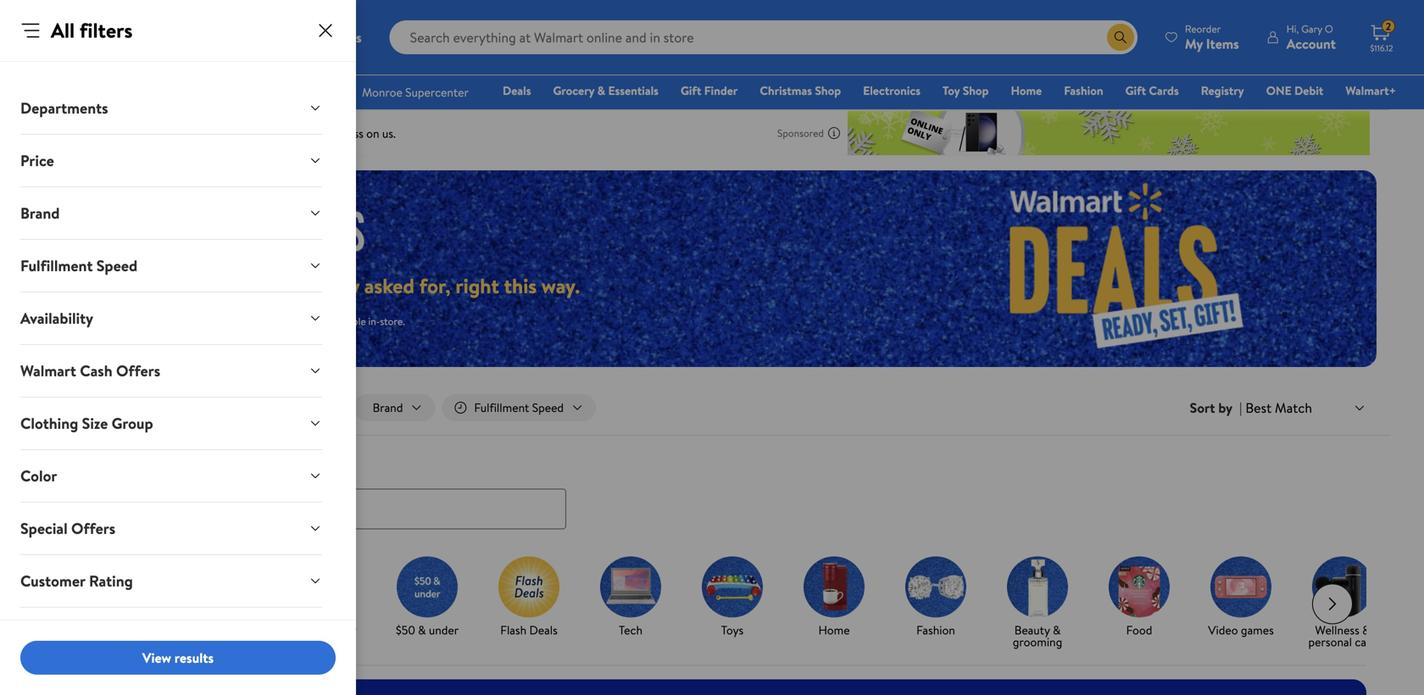 Task type: vqa. For each thing, say whether or not it's contained in the screenshot.
8pm-
no



Task type: locate. For each thing, give the bounding box(es) containing it.
0 vertical spatial by
[[1219, 399, 1233, 417]]

walmart
[[20, 360, 76, 382]]

1 horizontal spatial by
[[1219, 399, 1233, 417]]

sort by |
[[1190, 399, 1243, 417]]

color
[[20, 466, 57, 487]]

walmart black friday deals for days image
[[893, 170, 1377, 367], [68, 209, 380, 251]]

1 vertical spatial offers
[[71, 518, 115, 539]]

1 horizontal spatial walmart black friday deals for days image
[[893, 170, 1377, 367]]

gift for gift finder
[[681, 82, 702, 99]]

1 vertical spatial home link
[[790, 557, 879, 640]]

1 horizontal spatial shop
[[963, 82, 989, 99]]

this
[[504, 272, 537, 300]]

get it by christmas link
[[78, 557, 166, 652]]

food
[[1127, 622, 1153, 639]]

tech link
[[587, 557, 675, 640]]

wellness & personal care
[[1309, 622, 1378, 650]]

1 horizontal spatial home link
[[1004, 81, 1050, 100]]

shop beauty and grooming. image
[[1007, 557, 1068, 618]]

personal
[[1309, 634, 1353, 650]]

games
[[1241, 622, 1274, 639]]

get
[[100, 622, 119, 639]]

major
[[68, 272, 119, 300]]

under for $10 & under
[[224, 622, 254, 639]]

price button
[[7, 135, 336, 187]]

flash deals link
[[485, 557, 573, 640]]

& right $25
[[316, 622, 324, 639]]

0 vertical spatial christmas
[[760, 82, 812, 99]]

get it by christmas
[[96, 622, 148, 650]]

gift cards link
[[1118, 81, 1187, 100]]

filters
[[80, 16, 133, 45]]

in-
[[368, 314, 380, 328]]

shop right toy
[[963, 82, 989, 99]]

under right $25
[[327, 622, 357, 639]]

& inside beauty & grooming
[[1053, 622, 1061, 639]]

fashion down fashion image
[[917, 622, 956, 639]]

2 shop from the left
[[963, 82, 989, 99]]

all
[[51, 16, 75, 45]]

gift left finder
[[681, 82, 702, 99]]

& right beauty
[[1053, 622, 1061, 639]]

$25 & under link
[[282, 557, 370, 640]]

close panel image
[[315, 20, 336, 41]]

group
[[112, 413, 153, 434]]

1 vertical spatial christmas
[[96, 634, 148, 650]]

&
[[597, 82, 606, 99], [213, 622, 221, 639], [316, 622, 324, 639], [418, 622, 426, 639], [1053, 622, 1061, 639], [1363, 622, 1371, 639]]

care
[[1355, 634, 1378, 650]]

2 horizontal spatial under
[[429, 622, 459, 639]]

availability
[[20, 308, 93, 329]]

1 horizontal spatial home
[[1011, 82, 1042, 99]]

special offers button
[[7, 503, 336, 555]]

fashion left gift cards
[[1064, 82, 1104, 99]]

electronics link
[[856, 81, 929, 100]]

video games
[[1209, 622, 1274, 639]]

store.
[[380, 314, 405, 328]]

0 vertical spatial deals
[[503, 82, 531, 99]]

home link
[[1004, 81, 1050, 100], [790, 557, 879, 640]]

0 horizontal spatial under
[[224, 622, 254, 639]]

flash deals image
[[499, 557, 560, 618]]

$10
[[194, 622, 211, 639]]

food link
[[1096, 557, 1184, 640]]

& right $10
[[213, 622, 221, 639]]

right
[[456, 272, 499, 300]]

toy shop link
[[935, 81, 997, 100]]

view results button
[[20, 641, 336, 675]]

beauty & grooming
[[1013, 622, 1063, 650]]

price
[[20, 150, 54, 171]]

Walmart Site-Wide search field
[[390, 20, 1138, 54]]

0 horizontal spatial fashion link
[[892, 557, 980, 640]]

0 vertical spatial offers
[[116, 360, 160, 382]]

clothing size group
[[20, 413, 153, 434]]

under
[[224, 622, 254, 639], [327, 622, 357, 639], [429, 622, 459, 639]]

1 horizontal spatial fashion
[[1064, 82, 1104, 99]]

home right "toy shop" link
[[1011, 82, 1042, 99]]

0 vertical spatial fashion link
[[1057, 81, 1111, 100]]

essentials
[[608, 82, 659, 99]]

shop inside christmas shop link
[[815, 82, 841, 99]]

2
[[1386, 19, 1392, 34]]

offers inside dropdown button
[[116, 360, 160, 382]]

gift cards
[[1126, 82, 1179, 99]]

& for $50
[[418, 622, 426, 639]]

under for $50 & under
[[429, 622, 459, 639]]

gift finder
[[681, 82, 738, 99]]

1 horizontal spatial gift
[[1126, 82, 1147, 99]]

under right $10
[[224, 622, 254, 639]]

speed
[[96, 255, 138, 276]]

customer rating
[[20, 571, 133, 592]]

0 horizontal spatial gift
[[681, 82, 702, 99]]

0 horizontal spatial home
[[819, 622, 850, 639]]

registry link
[[1194, 81, 1252, 100]]

asked
[[364, 272, 415, 300]]

rating
[[89, 571, 133, 592]]

& right $50
[[418, 622, 426, 639]]

get gifts in time for christmas. image
[[92, 557, 153, 618]]

sponsored
[[778, 126, 824, 140]]

one debit link
[[1259, 81, 1332, 100]]

1 horizontal spatial fashion link
[[1057, 81, 1111, 100]]

gift
[[681, 82, 702, 99], [1126, 82, 1147, 99]]

1 shop from the left
[[815, 82, 841, 99]]

1 vertical spatial fashion
[[917, 622, 956, 639]]

0 horizontal spatial fashion
[[917, 622, 956, 639]]

christmas shop link
[[752, 81, 849, 100]]

shop inside "toy shop" link
[[963, 82, 989, 99]]

home image
[[804, 557, 865, 618]]

deals link
[[495, 81, 539, 100]]

& for $25
[[316, 622, 324, 639]]

tech
[[619, 622, 643, 639]]

1 horizontal spatial under
[[327, 622, 357, 639]]

shop up 'sponsored'
[[815, 82, 841, 99]]

offers right special
[[71, 518, 115, 539]]

1 vertical spatial deals
[[54, 455, 91, 476]]

for,
[[419, 272, 451, 300]]

fulfillment speed button
[[7, 240, 336, 292]]

under right $50
[[429, 622, 459, 639]]

christmas
[[760, 82, 812, 99], [96, 634, 148, 650]]

gift left cards
[[1126, 82, 1147, 99]]

& inside wellness & personal care
[[1363, 622, 1371, 639]]

2 gift from the left
[[1126, 82, 1147, 99]]

gift inside "link"
[[1126, 82, 1147, 99]]

& right the wellness
[[1363, 622, 1371, 639]]

0 horizontal spatial home link
[[790, 557, 879, 640]]

by left |
[[1219, 399, 1233, 417]]

deals left grocery
[[503, 82, 531, 99]]

2 vertical spatial deals
[[530, 622, 558, 639]]

deals right the flash
[[530, 622, 558, 639]]

by right it
[[132, 622, 144, 639]]

0 vertical spatial home
[[1011, 82, 1042, 99]]

one
[[1267, 82, 1292, 99]]

1 gift from the left
[[681, 82, 702, 99]]

offers right "cash"
[[116, 360, 160, 382]]

1 vertical spatial by
[[132, 622, 144, 639]]

all filters
[[51, 16, 133, 45]]

deals down clothing size group
[[54, 455, 91, 476]]

3 under from the left
[[429, 622, 459, 639]]

toys link
[[689, 557, 777, 640]]

0 horizontal spatial walmart black friday deals for days image
[[68, 209, 380, 251]]

shop food image
[[1109, 557, 1170, 618]]

fashion link
[[1057, 81, 1111, 100], [892, 557, 980, 640]]

view
[[142, 649, 171, 667]]

by inside get it by christmas
[[132, 622, 144, 639]]

Search search field
[[390, 20, 1138, 54]]

2 under from the left
[[327, 622, 357, 639]]

0 horizontal spatial shop
[[815, 82, 841, 99]]

1 under from the left
[[224, 622, 254, 639]]

1 vertical spatial fashion link
[[892, 557, 980, 640]]

gift for gift cards
[[1126, 82, 1147, 99]]

home down home image
[[819, 622, 850, 639]]

0 horizontal spatial by
[[132, 622, 144, 639]]

shop for toy shop
[[963, 82, 989, 99]]

grocery & essentials link
[[546, 81, 666, 100]]

finder
[[704, 82, 738, 99]]

$10 & under
[[194, 622, 254, 639]]

& right grocery
[[597, 82, 606, 99]]

offers
[[116, 360, 160, 382], [71, 518, 115, 539]]

brand
[[20, 203, 60, 224]]

0 vertical spatial home link
[[1004, 81, 1050, 100]]



Task type: describe. For each thing, give the bounding box(es) containing it.
video
[[1209, 622, 1239, 639]]

next slide for chipmodulewithimages list image
[[1313, 584, 1353, 625]]

registry
[[1201, 82, 1245, 99]]

while supplies last. no rain checks. select items may not be available in-store.
[[68, 314, 405, 328]]

shop tech. image
[[600, 557, 661, 618]]

departments
[[20, 98, 108, 119]]

grocery & essentials
[[553, 82, 659, 99]]

way.
[[542, 272, 580, 300]]

walmart cash offers
[[20, 360, 160, 382]]

not
[[298, 314, 313, 328]]

shop ten dollars and under. image
[[193, 557, 254, 618]]

everything
[[220, 272, 316, 300]]

wellness
[[1316, 622, 1360, 639]]

fulfillment speed
[[20, 255, 138, 276]]

shop wellness and self-care. image
[[1313, 557, 1374, 618]]

while
[[68, 314, 92, 328]]

view results
[[142, 649, 214, 667]]

deals inside deals link
[[503, 82, 531, 99]]

$50 & under link
[[383, 557, 471, 640]]

beauty & grooming link
[[994, 557, 1082, 652]]

beauty
[[1015, 622, 1050, 639]]

select
[[221, 314, 249, 328]]

1 horizontal spatial christmas
[[760, 82, 812, 99]]

available
[[329, 314, 366, 328]]

shop toys. image
[[702, 557, 763, 618]]

sort
[[1190, 399, 1216, 417]]

flash
[[500, 622, 527, 639]]

special
[[20, 518, 68, 539]]

all filters dialog
[[0, 0, 356, 695]]

it
[[122, 622, 129, 639]]

walmart+ link
[[1338, 81, 1404, 100]]

& for $10
[[213, 622, 221, 639]]

cash
[[80, 360, 112, 382]]

savings
[[124, 272, 188, 300]]

may
[[278, 314, 296, 328]]

flash deals
[[500, 622, 558, 639]]

special offers
[[20, 518, 115, 539]]

on
[[193, 272, 215, 300]]

toys
[[721, 622, 744, 639]]

they
[[320, 272, 360, 300]]

availability button
[[7, 293, 336, 344]]

clothing
[[20, 413, 78, 434]]

$25
[[295, 622, 313, 639]]

shop for christmas shop
[[815, 82, 841, 99]]

toy
[[943, 82, 960, 99]]

fulfillment
[[20, 255, 93, 276]]

departments button
[[7, 82, 336, 134]]

be
[[315, 314, 326, 328]]

fashion image
[[906, 557, 967, 618]]

Search in deals search field
[[54, 489, 566, 530]]

toy shop
[[943, 82, 989, 99]]

items
[[251, 314, 275, 328]]

deals inside deals search box
[[54, 455, 91, 476]]

rain
[[168, 314, 184, 328]]

cards
[[1149, 82, 1179, 99]]

under for $25 & under
[[327, 622, 357, 639]]

customer
[[20, 571, 85, 592]]

debit
[[1295, 82, 1324, 99]]

walmart cash offers button
[[7, 345, 336, 397]]

results
[[175, 649, 214, 667]]

by inside sort and filter section element
[[1219, 399, 1233, 417]]

retailer button
[[7, 608, 336, 660]]

walmart image
[[27, 24, 137, 51]]

$116.12
[[1371, 42, 1394, 54]]

brand button
[[7, 187, 336, 239]]

& for wellness
[[1363, 622, 1371, 639]]

Deals search field
[[34, 455, 1391, 530]]

$10 & under link
[[180, 557, 268, 640]]

shop twenty-five dollars and under. image
[[295, 557, 356, 618]]

major savings on everything they asked for, right this way.
[[68, 272, 580, 300]]

sort and filter section element
[[34, 381, 1391, 435]]

0 horizontal spatial christmas
[[96, 634, 148, 650]]

& for grocery
[[597, 82, 606, 99]]

christmas shop
[[760, 82, 841, 99]]

video games link
[[1197, 557, 1286, 640]]

walmart+
[[1346, 82, 1397, 99]]

one debit
[[1267, 82, 1324, 99]]

gift finder link
[[673, 81, 746, 100]]

|
[[1240, 399, 1243, 417]]

deals inside flash deals link
[[530, 622, 558, 639]]

retailer
[[20, 623, 73, 644]]

1 vertical spatial home
[[819, 622, 850, 639]]

supplies
[[95, 314, 130, 328]]

no
[[152, 314, 165, 328]]

shop fifty dollars and under. image
[[397, 557, 458, 618]]

0 vertical spatial fashion
[[1064, 82, 1104, 99]]

offers inside 'dropdown button'
[[71, 518, 115, 539]]

grocery
[[553, 82, 595, 99]]

last.
[[132, 314, 149, 328]]

shop video games. image
[[1211, 557, 1272, 618]]

$50 & under
[[396, 622, 459, 639]]

& for beauty
[[1053, 622, 1061, 639]]

$50
[[396, 622, 415, 639]]

size
[[82, 413, 108, 434]]



